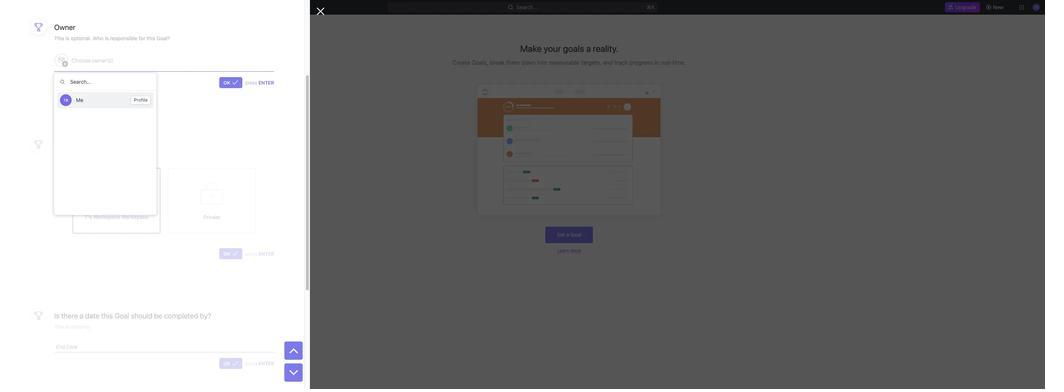 Task type: locate. For each thing, give the bounding box(es) containing it.
press
[[245, 80, 257, 85], [245, 251, 257, 257], [245, 361, 257, 367]]

2 horizontal spatial a
[[586, 43, 591, 54]]

dialog
[[0, 0, 325, 389]]

1 enter from the top
[[259, 80, 274, 85]]

should
[[131, 311, 152, 320]]

ok for is there a date this goal should be completed by?
[[224, 361, 230, 367]]

goals,
[[472, 59, 488, 66]]

3 ok from the top
[[224, 361, 230, 367]]

private
[[203, 214, 220, 220]]

1 vertical spatial goal
[[115, 311, 129, 320]]

a up targets,
[[586, 43, 591, 54]]

1 horizontal spatial workspace
[[122, 214, 149, 220]]

t's
[[85, 214, 92, 220]]

goal right this
[[115, 311, 129, 320]]

owner(s)
[[92, 57, 113, 64]]

⌘k
[[647, 4, 655, 10]]

date
[[85, 311, 99, 320]]

1 press from the top
[[245, 80, 257, 85]]

3 ok button from the top
[[220, 358, 243, 369]]

enter for is there a date this goal should be completed by?
[[259, 361, 274, 367]]

upgrade
[[956, 4, 977, 10]]

real-
[[661, 59, 673, 66]]

goal right set
[[571, 232, 582, 238]]

0 vertical spatial press enter
[[245, 80, 274, 85]]

a inside dialog
[[80, 311, 83, 320]]

learn more
[[558, 248, 581, 253]]

a left date
[[80, 311, 83, 320]]

press enter
[[245, 80, 274, 85], [245, 251, 274, 257], [245, 361, 274, 367]]

goal
[[571, 232, 582, 238], [115, 311, 129, 320]]

2 vertical spatial press enter
[[245, 361, 274, 367]]

enter for owner
[[259, 80, 274, 85]]

choose
[[72, 57, 91, 64]]

enter
[[259, 80, 274, 85], [259, 251, 274, 257], [259, 361, 274, 367]]

owner
[[54, 23, 75, 32]]

more
[[571, 248, 581, 253]]

a right set
[[567, 232, 569, 238]]

a
[[586, 43, 591, 54], [567, 232, 569, 238], [80, 311, 83, 320]]

1 horizontal spatial a
[[567, 232, 569, 238]]

2 vertical spatial enter
[[259, 361, 274, 367]]

3 enter from the top
[[259, 361, 274, 367]]

press for is there a date this goal should be completed by?
[[245, 361, 257, 367]]

1 vertical spatial enter
[[259, 251, 274, 257]]

1 vertical spatial ok
[[224, 251, 230, 257]]

2 vertical spatial ok button
[[220, 358, 243, 369]]

be
[[154, 311, 162, 320]]

1 vertical spatial press
[[245, 251, 257, 257]]

targets,
[[581, 59, 602, 66]]

tree
[[3, 152, 90, 251]]

is
[[54, 311, 60, 320]]

ok button for owner
[[220, 77, 243, 88]]

ok
[[224, 80, 230, 85], [224, 251, 230, 257], [224, 361, 230, 367]]

2 vertical spatial a
[[80, 311, 83, 320]]

1 ok button from the top
[[220, 77, 243, 88]]

progress
[[630, 59, 653, 66]]

2 ok from the top
[[224, 251, 230, 257]]

ok button
[[220, 77, 243, 88], [220, 248, 243, 259], [220, 358, 243, 369]]

1 press enter from the top
[[245, 80, 274, 85]]

0 vertical spatial press
[[245, 80, 257, 85]]

1 vertical spatial a
[[567, 232, 569, 238]]

2 vertical spatial press
[[245, 361, 257, 367]]

1 vertical spatial press enter
[[245, 251, 274, 257]]

1 vertical spatial ok button
[[220, 248, 243, 259]]

0 horizontal spatial workspace
[[93, 214, 120, 220]]

into
[[537, 59, 547, 66]]

ok button for is there a date this goal should be completed by?
[[220, 358, 243, 369]]

0 horizontal spatial a
[[80, 311, 83, 320]]

2 workspace from the left
[[122, 214, 149, 220]]

search...
[[517, 4, 538, 10]]

profile button
[[131, 96, 151, 105]]

upgrade link
[[945, 2, 980, 12]]

goals
[[563, 43, 584, 54]]

1 workspace from the left
[[93, 214, 120, 220]]

2 ok button from the top
[[220, 248, 243, 259]]

3 press from the top
[[245, 361, 257, 367]]

them
[[506, 59, 520, 66]]

in
[[655, 59, 659, 66]]

there
[[61, 311, 78, 320]]

1 horizontal spatial goal
[[571, 232, 582, 238]]

your
[[544, 43, 561, 54]]

3 press enter from the top
[[245, 361, 274, 367]]

0 vertical spatial ok
[[224, 80, 230, 85]]

0 vertical spatial ok button
[[220, 77, 243, 88]]

2 vertical spatial ok
[[224, 361, 230, 367]]

0 vertical spatial goal
[[571, 232, 582, 238]]

new
[[993, 4, 1004, 10]]

workspace
[[93, 214, 120, 220], [122, 214, 149, 220]]

0 vertical spatial enter
[[259, 80, 274, 85]]

1 ok from the top
[[224, 80, 230, 85]]

new button
[[983, 1, 1009, 13]]

0 horizontal spatial goal
[[115, 311, 129, 320]]



Task type: vqa. For each thing, say whether or not it's contained in the screenshot.
3rd press enter
yes



Task type: describe. For each thing, give the bounding box(es) containing it.
ok for owner
[[224, 80, 230, 85]]

profile
[[134, 97, 148, 103]]

2 press enter from the top
[[245, 251, 274, 257]]

press enter for is there a date this goal should be completed by?
[[245, 361, 274, 367]]

me
[[76, 97, 83, 103]]

press for owner
[[245, 80, 257, 85]]

create goals, break them down into measurable targets, and track progress in real-time.
[[453, 59, 686, 66]]

is there a date this goal should be completed by?
[[54, 311, 211, 320]]

make your goals a reality.
[[520, 43, 618, 54]]

reality.
[[593, 43, 618, 54]]

track
[[615, 59, 628, 66]]

2 enter from the top
[[259, 251, 274, 257]]

completed
[[164, 311, 198, 320]]

create
[[453, 59, 470, 66]]

choose owner(s)
[[72, 57, 113, 64]]

measurable
[[549, 59, 580, 66]]

time.
[[673, 59, 686, 66]]

and
[[603, 59, 613, 66]]

down
[[522, 59, 536, 66]]

Search... text field
[[54, 73, 157, 91]]

tree inside sidebar navigation
[[3, 152, 90, 251]]

learn more link
[[558, 248, 581, 253]]

this
[[101, 311, 113, 320]]

0 vertical spatial a
[[586, 43, 591, 54]]

make
[[520, 43, 542, 54]]

press enter for owner
[[245, 80, 274, 85]]

dialog containing owner
[[0, 0, 325, 389]]

t's workspace workspace
[[85, 214, 149, 220]]

by?
[[200, 311, 211, 320]]

break
[[490, 59, 505, 66]]

set a goal
[[557, 232, 582, 238]]

set
[[557, 232, 565, 238]]

tb
[[63, 98, 68, 102]]

goal inside dialog
[[115, 311, 129, 320]]

sidebar navigation
[[0, 15, 93, 389]]

learn
[[558, 248, 569, 253]]

2 press from the top
[[245, 251, 257, 257]]



